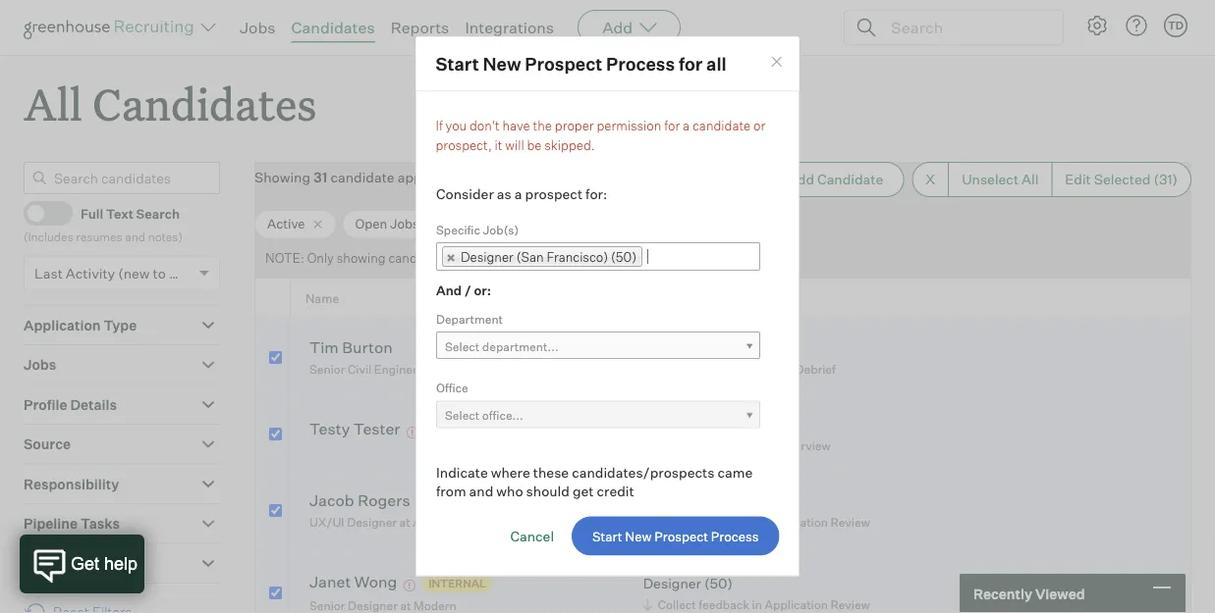 Task type: locate. For each thing, give the bounding box(es) containing it.
burton
[[342, 338, 393, 358]]

0 horizontal spatial interview
[[658, 363, 709, 377]]

1 horizontal spatial and
[[469, 483, 493, 500]]

debrief
[[795, 363, 836, 377]]

select down office
[[445, 408, 479, 423]]

2 vertical spatial jobs
[[24, 357, 56, 374]]

0 vertical spatial collect
[[658, 516, 696, 531]]

add for add candidate
[[788, 171, 814, 188]]

1 vertical spatial candidate
[[330, 169, 395, 186]]

0 horizontal spatial you
[[446, 118, 467, 133]]

(50) down collect feedback in application review
[[704, 575, 733, 592]]

type
[[104, 317, 137, 334]]

office
[[436, 380, 468, 395]]

candidate reports are now available! apply filters and select "view in app" element
[[561, 162, 740, 198]]

indicate where these candidates/prospects came from and who should get credit
[[436, 463, 752, 500]]

None checkbox
[[269, 587, 282, 600]]

testy tester has been in technical interview for more than 14 days image
[[404, 428, 421, 439]]

add inside popup button
[[602, 18, 633, 37]]

to-
[[667, 439, 684, 454]]

application
[[24, 317, 101, 334], [765, 516, 828, 531], [765, 598, 828, 613]]

have left edit in the left top of the page
[[535, 251, 563, 266]]

0 horizontal spatial candidate
[[330, 169, 395, 186]]

select up rsa
[[445, 339, 479, 353]]

if
[[436, 118, 443, 133]]

0 vertical spatial collect feedback in application review link
[[640, 514, 875, 533]]

1 collect feedback in application review link from the top
[[640, 514, 875, 533]]

feedback down collect feedback in application review
[[699, 598, 750, 613]]

a
[[683, 118, 690, 133], [514, 185, 522, 202]]

candidate right '31'
[[330, 169, 395, 186]]

senior down janet
[[309, 599, 345, 614]]

0 vertical spatial interview
[[658, 363, 709, 377]]

and down text
[[125, 230, 145, 244]]

all right unselect
[[1022, 171, 1039, 188]]

to for schedule
[[711, 363, 723, 377]]

0 vertical spatial you
[[446, 118, 467, 133]]

to inside test (19) interview to schedule for debrief
[[711, 363, 723, 377]]

1 horizontal spatial (50)
[[704, 575, 733, 592]]

1 vertical spatial to
[[711, 363, 723, 377]]

you right the which on the top of page
[[512, 251, 533, 266]]

0 vertical spatial at
[[426, 363, 437, 377]]

0 vertical spatial candidates
[[291, 18, 375, 37]]

if you don't have the proper permission for a candidate or prospect, it will be skipped.
[[436, 118, 766, 153]]

0 horizontal spatial and
[[125, 230, 145, 244]]

1 vertical spatial review
[[831, 598, 870, 613]]

all candidates
[[24, 75, 317, 133]]

0 vertical spatial to
[[153, 265, 166, 282]]

2 collect feedback in application review link from the top
[[640, 596, 875, 614]]

1 vertical spatial jobs
[[390, 216, 419, 232]]

interview left schedule at bottom
[[658, 363, 709, 377]]

1 in from the top
[[752, 516, 762, 531]]

2 feedback from the top
[[699, 598, 750, 613]]

for right dos
[[706, 439, 722, 454]]

1 horizontal spatial to
[[711, 363, 723, 377]]

(50) right edit in the left top of the page
[[611, 248, 636, 264]]

1 vertical spatial senior
[[309, 599, 345, 614]]

add
[[602, 18, 633, 37], [788, 171, 814, 188]]

collect feedback in application review link down came
[[640, 514, 875, 533]]

and inside indicate where these candidates/prospects came from and who should get credit
[[469, 483, 493, 500]]

to left schedule at bottom
[[711, 363, 723, 377]]

select office... link
[[436, 401, 760, 429]]

0 horizontal spatial (50)
[[611, 248, 636, 264]]

1 vertical spatial collect feedback in application review link
[[640, 596, 875, 614]]

close image
[[769, 54, 785, 70]]

you
[[446, 118, 467, 133], [512, 251, 533, 266]]

2 senior from the top
[[309, 599, 345, 614]]

feedback
[[699, 516, 750, 531], [699, 598, 750, 613]]

tim burton senior civil engineer at rsa engineering
[[309, 338, 533, 377]]

active
[[267, 216, 305, 232]]

2
[[658, 439, 665, 454]]

0 vertical spatial review
[[831, 516, 870, 531]]

jobs up profile
[[24, 357, 56, 374]]

1 vertical spatial feedback
[[699, 598, 750, 613]]

edit
[[566, 251, 589, 266]]

consider
[[436, 185, 493, 202]]

0 horizontal spatial to
[[153, 265, 166, 282]]

(19) inside test (19) 2 to-dos for technical interview
[[683, 416, 707, 433]]

collect feedback in application review link
[[640, 514, 875, 533], [640, 596, 875, 614]]

in
[[752, 516, 762, 531], [752, 598, 762, 613]]

modern
[[414, 599, 456, 614]]

at left rsa
[[426, 363, 437, 377]]

and inside full text search (includes resumes and notes)
[[125, 230, 145, 244]]

add candidate
[[788, 171, 883, 188]]

you right if
[[446, 118, 467, 133]]

0 vertical spatial (50)
[[611, 248, 636, 264]]

0 horizontal spatial have
[[502, 118, 530, 133]]

0 vertical spatial and
[[125, 230, 145, 244]]

a right 'permission'
[[683, 118, 690, 133]]

2 collect from the top
[[658, 598, 696, 613]]

0 vertical spatial test
[[643, 340, 680, 357]]

0 vertical spatial select
[[445, 339, 479, 353]]

1 vertical spatial collect
[[658, 598, 696, 613]]

rsa
[[440, 363, 464, 377]]

1 horizontal spatial have
[[535, 251, 563, 266]]

candidates right jobs link
[[291, 18, 375, 37]]

0 vertical spatial candidate
[[693, 118, 751, 133]]

wong
[[354, 573, 397, 593]]

new
[[483, 53, 521, 75]]

and / or:
[[436, 282, 491, 297]]

add candidate link
[[748, 162, 904, 198]]

interview right technical
[[780, 439, 831, 454]]

1 vertical spatial add
[[788, 171, 814, 188]]

a right as
[[514, 185, 522, 202]]

2 vertical spatial at
[[400, 599, 411, 614]]

prospect
[[525, 185, 582, 202]]

1 vertical spatial (50)
[[704, 575, 733, 592]]

get
[[572, 483, 593, 500]]

and
[[125, 230, 145, 244], [469, 483, 493, 500]]

Search text field
[[886, 13, 1045, 42]]

0 vertical spatial all
[[24, 75, 82, 133]]

in down collect feedback in application review
[[752, 598, 762, 613]]

2 review from the top
[[831, 598, 870, 613]]

0 vertical spatial senior
[[309, 363, 345, 377]]

0 vertical spatial in
[[752, 516, 762, 531]]

add up process on the top
[[602, 18, 633, 37]]

for inside test (19) interview to schedule for debrief
[[778, 363, 793, 377]]

0 vertical spatial jobs
[[240, 18, 276, 37]]

1 select from the top
[[445, 339, 479, 353]]

1 vertical spatial (19)
[[683, 416, 707, 433]]

(19) up dos
[[683, 416, 707, 433]]

collect feedback in application review link for ux/ui designer at anyway, inc.
[[640, 514, 875, 533]]

at down janet wong has been in application review for more than 5 days image
[[400, 599, 411, 614]]

1 horizontal spatial candidate
[[693, 118, 751, 133]]

1 horizontal spatial add
[[788, 171, 814, 188]]

open jobs
[[355, 216, 419, 232]]

jobs left candidates link
[[240, 18, 276, 37]]

from
[[436, 483, 466, 500]]

select office...
[[445, 408, 523, 423]]

None text field
[[642, 244, 752, 268]]

candidate
[[693, 118, 751, 133], [330, 169, 395, 186]]

collect feedback in application review link down collect feedback in application review
[[640, 596, 875, 614]]

feedback inside the designer (50) collect feedback in application review
[[699, 598, 750, 613]]

(19) inside test (19) interview to schedule for debrief
[[683, 340, 707, 357]]

1 vertical spatial have
[[535, 251, 563, 266]]

engineering
[[466, 363, 533, 377]]

collect
[[658, 516, 696, 531], [658, 598, 696, 613]]

select department... link
[[436, 331, 760, 360]]

1 vertical spatial all
[[1022, 171, 1039, 188]]

td
[[1168, 19, 1184, 32]]

0 vertical spatial have
[[502, 118, 530, 133]]

None checkbox
[[269, 352, 282, 365], [269, 428, 282, 441], [269, 505, 282, 518], [269, 352, 282, 365], [269, 428, 282, 441], [269, 505, 282, 518]]

application down last
[[24, 317, 101, 334]]

0 horizontal spatial a
[[514, 185, 522, 202]]

test (19) 2 to-dos for technical interview
[[643, 416, 831, 454]]

for left the which on the top of page
[[456, 251, 472, 266]]

and down indicate
[[469, 483, 493, 500]]

jobs right open at the top left of the page
[[390, 216, 419, 232]]

candidates down jobs link
[[92, 75, 317, 133]]

open
[[355, 216, 387, 232]]

and
[[436, 282, 461, 297]]

for left all
[[679, 53, 703, 75]]

to
[[153, 265, 166, 282], [711, 363, 723, 377]]

be
[[527, 137, 542, 153]]

at
[[426, 363, 437, 377], [399, 516, 410, 531], [400, 599, 411, 614]]

feedback down came
[[699, 516, 750, 531]]

edit selected (31) link
[[1052, 162, 1192, 198]]

interview to schedule for debrief link
[[640, 361, 841, 379]]

at down rogers
[[399, 516, 410, 531]]

(19) for tim burton
[[683, 340, 707, 357]]

2 vertical spatial application
[[765, 598, 828, 613]]

resumes
[[76, 230, 122, 244]]

(19) up interview to schedule for debrief link
[[683, 340, 707, 357]]

1 vertical spatial in
[[752, 598, 762, 613]]

0 vertical spatial add
[[602, 18, 633, 37]]

1 vertical spatial at
[[399, 516, 410, 531]]

2 (19) from the top
[[683, 416, 707, 433]]

1 horizontal spatial you
[[512, 251, 533, 266]]

schedule
[[725, 363, 775, 377]]

all down greenhouse recruiting image
[[24, 75, 82, 133]]

test up 2
[[643, 416, 680, 433]]

greenhouse recruiting image
[[24, 16, 200, 39]]

2 test from the top
[[643, 416, 680, 433]]

None submit
[[572, 517, 780, 556]]

viewed
[[1035, 586, 1085, 603]]

2 in from the top
[[752, 598, 762, 613]]

0 horizontal spatial add
[[602, 18, 633, 37]]

edit
[[1065, 171, 1091, 188]]

test
[[643, 340, 680, 357], [643, 416, 680, 433]]

start new prospect process for all
[[436, 53, 727, 75]]

1 senior from the top
[[309, 363, 345, 377]]

1 vertical spatial you
[[512, 251, 533, 266]]

to left old)
[[153, 265, 166, 282]]

prospect
[[525, 53, 602, 75]]

test inside test (19) 2 to-dos for technical interview
[[643, 416, 680, 433]]

1 vertical spatial candidates
[[92, 75, 317, 133]]

the
[[533, 118, 552, 133]]

for right 'permission'
[[664, 118, 680, 133]]

for:
[[585, 185, 607, 202]]

application up the designer (50) collect feedback in application review
[[765, 516, 828, 531]]

specific job(s)
[[436, 222, 518, 237]]

have up 'will'
[[502, 118, 530, 133]]

checkmark image
[[32, 206, 47, 220]]

1 horizontal spatial interview
[[780, 439, 831, 454]]

1 vertical spatial and
[[469, 483, 493, 500]]

note: only showing candidates for which you have edit permissions.
[[265, 251, 666, 266]]

1 horizontal spatial all
[[1022, 171, 1039, 188]]

1 (19) from the top
[[683, 340, 707, 357]]

all
[[24, 75, 82, 133], [1022, 171, 1039, 188]]

1 horizontal spatial a
[[683, 118, 690, 133]]

test up interview to schedule for debrief link
[[643, 340, 680, 357]]

application down collect feedback in application review
[[765, 598, 828, 613]]

senior down tim on the left bottom of the page
[[309, 363, 345, 377]]

0 vertical spatial feedback
[[699, 516, 750, 531]]

0 vertical spatial application
[[24, 317, 101, 334]]

1 vertical spatial select
[[445, 408, 479, 423]]

only
[[307, 251, 334, 266]]

testy tester link
[[309, 420, 400, 442]]

candidate left or
[[693, 118, 751, 133]]

0 horizontal spatial jobs
[[24, 357, 56, 374]]

test (19) interview to schedule for debrief
[[643, 340, 836, 377]]

application inside the designer (50) collect feedback in application review
[[765, 598, 828, 613]]

add left "candidate" at right top
[[788, 171, 814, 188]]

test inside test (19) interview to schedule for debrief
[[643, 340, 680, 357]]

proper
[[555, 118, 594, 133]]

2 select from the top
[[445, 408, 479, 423]]

in down came
[[752, 516, 762, 531]]

0 vertical spatial a
[[683, 118, 690, 133]]

1 vertical spatial test
[[643, 416, 680, 433]]

1 feedback from the top
[[699, 516, 750, 531]]

0 vertical spatial (19)
[[683, 340, 707, 357]]

1 vertical spatial interview
[[780, 439, 831, 454]]

interview inside test (19) 2 to-dos for technical interview
[[780, 439, 831, 454]]

testy tester
[[309, 420, 400, 439]]

1 test from the top
[[643, 340, 680, 357]]

recently
[[974, 586, 1032, 603]]

for left debrief
[[778, 363, 793, 377]]

unselect all
[[962, 171, 1039, 188]]

as
[[496, 185, 511, 202]]

internal
[[429, 578, 486, 591]]



Task type: describe. For each thing, give the bounding box(es) containing it.
prospect,
[[436, 137, 492, 153]]

text
[[106, 206, 133, 221]]

jacob rogers ux/ui designer at anyway, inc.
[[309, 491, 482, 531]]

integrations link
[[465, 18, 554, 37]]

1 horizontal spatial jobs
[[240, 18, 276, 37]]

to for old)
[[153, 265, 166, 282]]

all
[[706, 53, 727, 75]]

anyway,
[[413, 516, 459, 531]]

or
[[754, 118, 766, 133]]

integrations
[[465, 18, 554, 37]]

application type
[[24, 317, 137, 334]]

activity
[[66, 265, 115, 282]]

select for select office...
[[445, 408, 479, 423]]

will
[[505, 137, 524, 153]]

add button
[[578, 10, 681, 45]]

technical
[[724, 439, 777, 454]]

td button
[[1160, 10, 1192, 41]]

showing
[[337, 251, 386, 266]]

0 horizontal spatial all
[[24, 75, 82, 133]]

job(s)
[[482, 222, 518, 237]]

(includes
[[24, 230, 73, 244]]

unselect
[[962, 171, 1019, 188]]

senior designer at modern
[[309, 599, 456, 614]]

none text field inside start new prospect process for all dialog
[[642, 244, 752, 268]]

select for select department...
[[445, 339, 479, 353]]

2 to-dos for technical interview link
[[640, 437, 836, 456]]

last activity (new to old)
[[34, 265, 194, 282]]

pipeline tasks
[[24, 516, 120, 533]]

profile
[[24, 397, 67, 414]]

inc.
[[462, 516, 482, 531]]

showing 31 candidate applications
[[254, 169, 476, 186]]

reports
[[391, 18, 449, 37]]

designer (san francisco) (50)
[[460, 248, 636, 264]]

designer inside the designer (50) collect feedback in application review
[[643, 575, 701, 592]]

jacob rogers link
[[309, 491, 410, 514]]

you inside if you don't have the proper permission for a candidate or prospect, it will be skipped.
[[446, 118, 467, 133]]

at inside tim burton senior civil engineer at rsa engineering
[[426, 363, 437, 377]]

last
[[34, 265, 63, 282]]

applications
[[398, 169, 476, 186]]

janet wong link
[[309, 573, 397, 596]]

designer inside start new prospect process for all dialog
[[460, 248, 513, 264]]

add for add
[[602, 18, 633, 37]]

candidate inside if you don't have the proper permission for a candidate or prospect, it will be skipped.
[[693, 118, 751, 133]]

for inside if you don't have the proper permission for a candidate or prospect, it will be skipped.
[[664, 118, 680, 133]]

tester
[[353, 420, 400, 439]]

responsibility
[[24, 476, 119, 493]]

skipped.
[[545, 137, 595, 153]]

ux/ui
[[309, 516, 344, 531]]

candidates/prospects
[[571, 463, 714, 481]]

all inside unselect all link
[[1022, 171, 1039, 188]]

(50) inside the designer (50) collect feedback in application review
[[704, 575, 733, 592]]

don't
[[470, 118, 500, 133]]

candidates link
[[291, 18, 375, 37]]

indicate
[[436, 463, 487, 481]]

reports link
[[391, 18, 449, 37]]

francisco)
[[546, 248, 608, 264]]

(san
[[516, 248, 543, 264]]

rogers
[[358, 491, 410, 511]]

senior inside tim burton senior civil engineer at rsa engineering
[[309, 363, 345, 377]]

(31)
[[1154, 171, 1178, 188]]

start
[[436, 53, 479, 75]]

education
[[24, 556, 91, 573]]

2 horizontal spatial jobs
[[390, 216, 419, 232]]

1 review from the top
[[831, 516, 870, 531]]

edit selected (31)
[[1065, 171, 1178, 188]]

a inside if you don't have the proper permission for a candidate or prospect, it will be skipped.
[[683, 118, 690, 133]]

collect inside the designer (50) collect feedback in application review
[[658, 598, 696, 613]]

designer inside jacob rogers ux/ui designer at anyway, inc.
[[347, 516, 397, 531]]

collect feedback in application review link for senior designer at modern
[[640, 596, 875, 614]]

31
[[313, 169, 328, 186]]

interview inside test (19) interview to schedule for debrief
[[658, 363, 709, 377]]

full text search (includes resumes and notes)
[[24, 206, 183, 244]]

tim burton link
[[309, 338, 393, 361]]

(50) inside start new prospect process for all dialog
[[611, 248, 636, 264]]

test for tim burton
[[643, 340, 680, 357]]

recently viewed
[[974, 586, 1085, 603]]

start new prospect process for all dialog
[[415, 36, 800, 614]]

permissions.
[[591, 251, 666, 266]]

at inside jacob rogers ux/ui designer at anyway, inc.
[[399, 516, 410, 531]]

test for testy tester
[[643, 416, 680, 433]]

1 vertical spatial application
[[765, 516, 828, 531]]

x
[[926, 171, 935, 188]]

Search candidates field
[[24, 162, 220, 195]]

review inside the designer (50) collect feedback in application review
[[831, 598, 870, 613]]

dos
[[684, 439, 704, 454]]

(19) for testy tester
[[683, 416, 707, 433]]

candidates
[[388, 251, 453, 266]]

note:
[[265, 251, 304, 266]]

consider as a prospect for:
[[436, 185, 607, 202]]

designer (50) collect feedback in application review
[[643, 575, 870, 613]]

full
[[81, 206, 103, 221]]

came
[[717, 463, 752, 481]]

tim
[[309, 338, 339, 358]]

configure image
[[1086, 14, 1109, 37]]

janet wong has been in application review for more than 5 days image
[[401, 581, 418, 593]]

none submit inside start new prospect process for all dialog
[[572, 517, 780, 556]]

department
[[436, 311, 503, 326]]

last activity (new to old) option
[[34, 265, 194, 282]]

credit
[[596, 483, 634, 500]]

have inside if you don't have the proper permission for a candidate or prospect, it will be skipped.
[[502, 118, 530, 133]]

jobs link
[[240, 18, 276, 37]]

for inside test (19) 2 to-dos for technical interview
[[706, 439, 722, 454]]

should
[[526, 483, 569, 500]]

td button
[[1164, 14, 1188, 37]]

showing
[[254, 169, 310, 186]]

select department...
[[445, 339, 558, 353]]

1 collect from the top
[[658, 516, 696, 531]]

which
[[474, 251, 509, 266]]

in inside the designer (50) collect feedback in application review
[[752, 598, 762, 613]]

1 vertical spatial a
[[514, 185, 522, 202]]

source
[[24, 436, 71, 454]]

civil
[[348, 363, 372, 377]]

unselect all link
[[948, 162, 1052, 198]]

jacob
[[309, 491, 354, 511]]

process
[[606, 53, 675, 75]]

search
[[136, 206, 180, 221]]



Task type: vqa. For each thing, say whether or not it's contained in the screenshot.
bottommost jobs
yes



